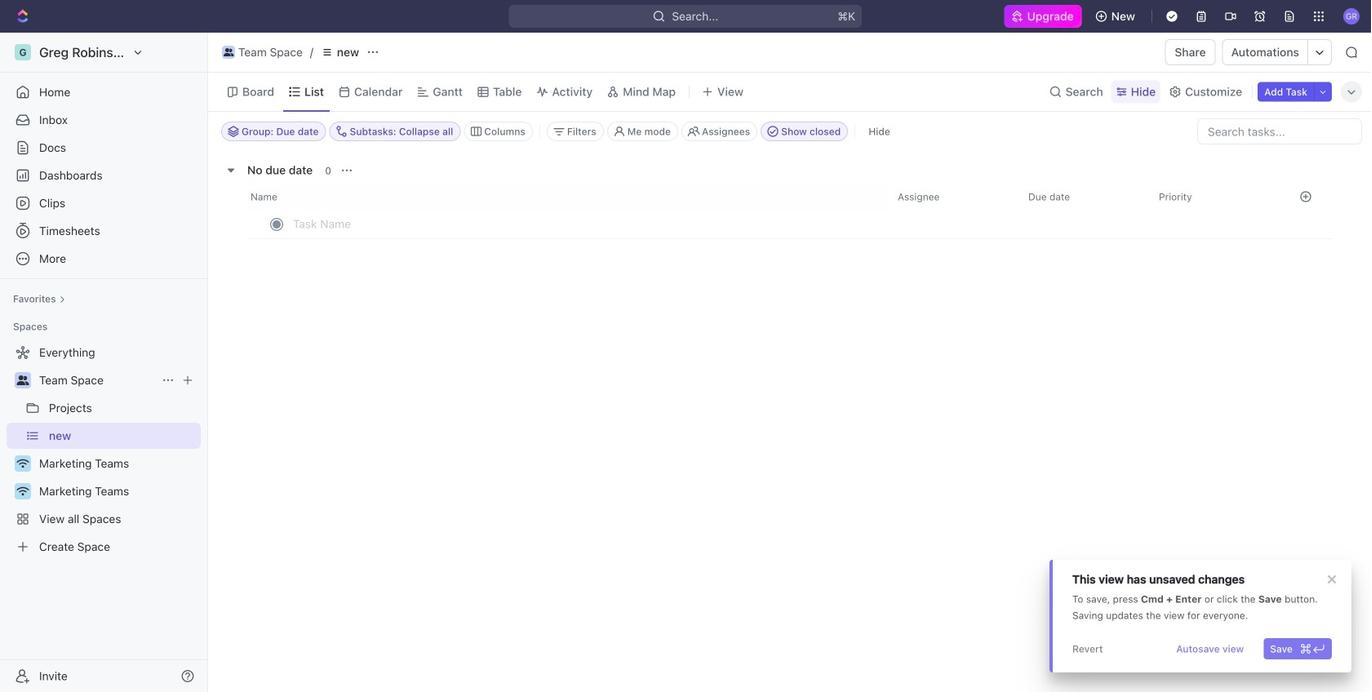 Task type: vqa. For each thing, say whether or not it's contained in the screenshot.
user group image
yes



Task type: locate. For each thing, give the bounding box(es) containing it.
Task Name text field
[[293, 211, 770, 237]]

greg robinson's workspace, , element
[[15, 44, 31, 60]]

1 wifi image from the top
[[17, 459, 29, 469]]

0 vertical spatial wifi image
[[17, 459, 29, 469]]

tree
[[7, 340, 201, 560]]

wifi image
[[17, 459, 29, 469], [17, 487, 29, 496]]

Search tasks... text field
[[1198, 119, 1362, 144]]

2 wifi image from the top
[[17, 487, 29, 496]]

1 vertical spatial wifi image
[[17, 487, 29, 496]]

user group image
[[17, 376, 29, 385]]



Task type: describe. For each thing, give the bounding box(es) containing it.
sidebar navigation
[[0, 33, 211, 692]]

tree inside 'sidebar' 'navigation'
[[7, 340, 201, 560]]

user group image
[[223, 48, 234, 56]]



